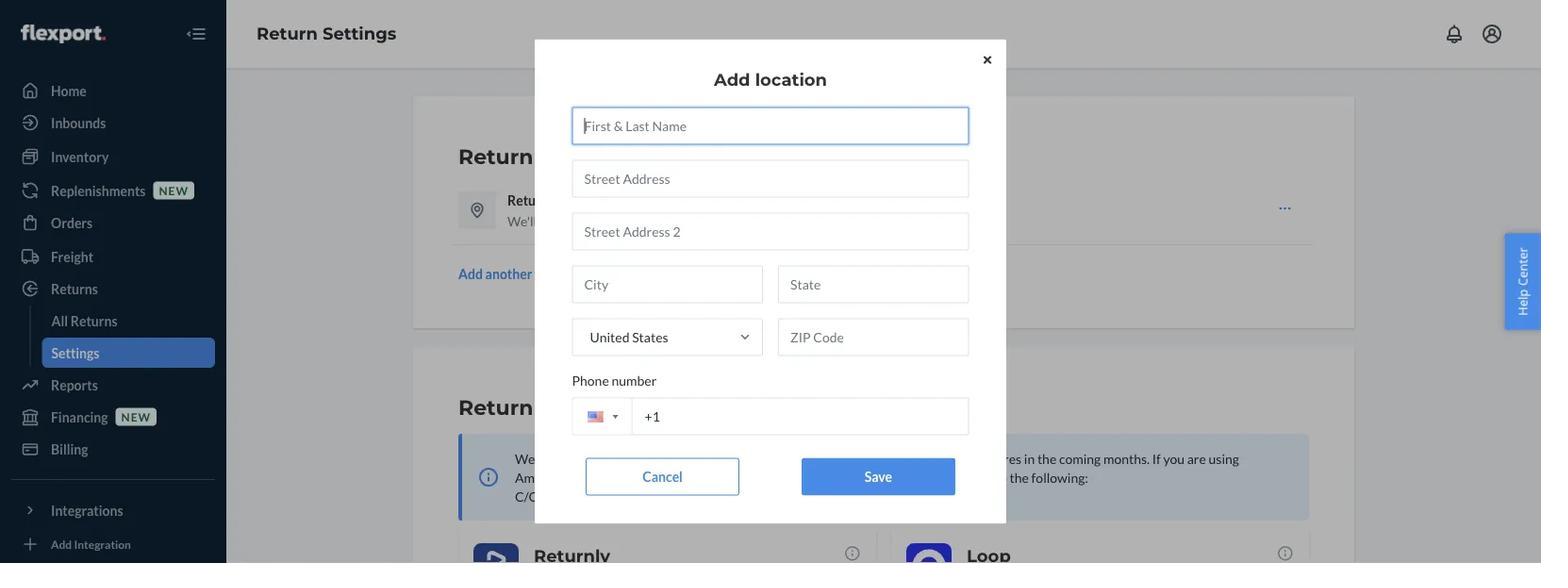 Task type: vqa. For each thing, say whether or not it's contained in the screenshot.
Street Address 2 text field on the top of the page
yes



Task type: describe. For each thing, give the bounding box(es) containing it.
save
[[865, 469, 892, 485]]

location
[[755, 69, 827, 90]]

add location
[[714, 69, 827, 90]]

State text field
[[778, 265, 969, 303]]

cancel
[[643, 469, 683, 485]]

close image
[[983, 54, 991, 66]]

cancel button
[[586, 458, 740, 496]]

number
[[612, 373, 657, 389]]

united
[[590, 329, 629, 345]]

help center button
[[1505, 233, 1541, 330]]

united states: + 1 image
[[613, 415, 618, 419]]



Task type: locate. For each thing, give the bounding box(es) containing it.
united states
[[590, 329, 668, 345]]

states
[[632, 329, 668, 345]]

add
[[714, 69, 750, 90]]

1 (702) 123-4567 telephone field
[[572, 398, 969, 435]]

Street Address text field
[[572, 160, 969, 198]]

phone
[[572, 373, 609, 389]]

City text field
[[572, 265, 763, 303]]

First & Last Name text field
[[572, 107, 969, 145]]

center
[[1514, 247, 1531, 286]]

save button
[[801, 458, 955, 496]]

ZIP Code text field
[[778, 318, 969, 356]]

help center
[[1514, 247, 1531, 316]]

phone number
[[572, 373, 657, 389]]

help
[[1514, 289, 1531, 316]]

add location dialog
[[535, 39, 1006, 524]]

Street Address 2 text field
[[572, 213, 969, 250]]



